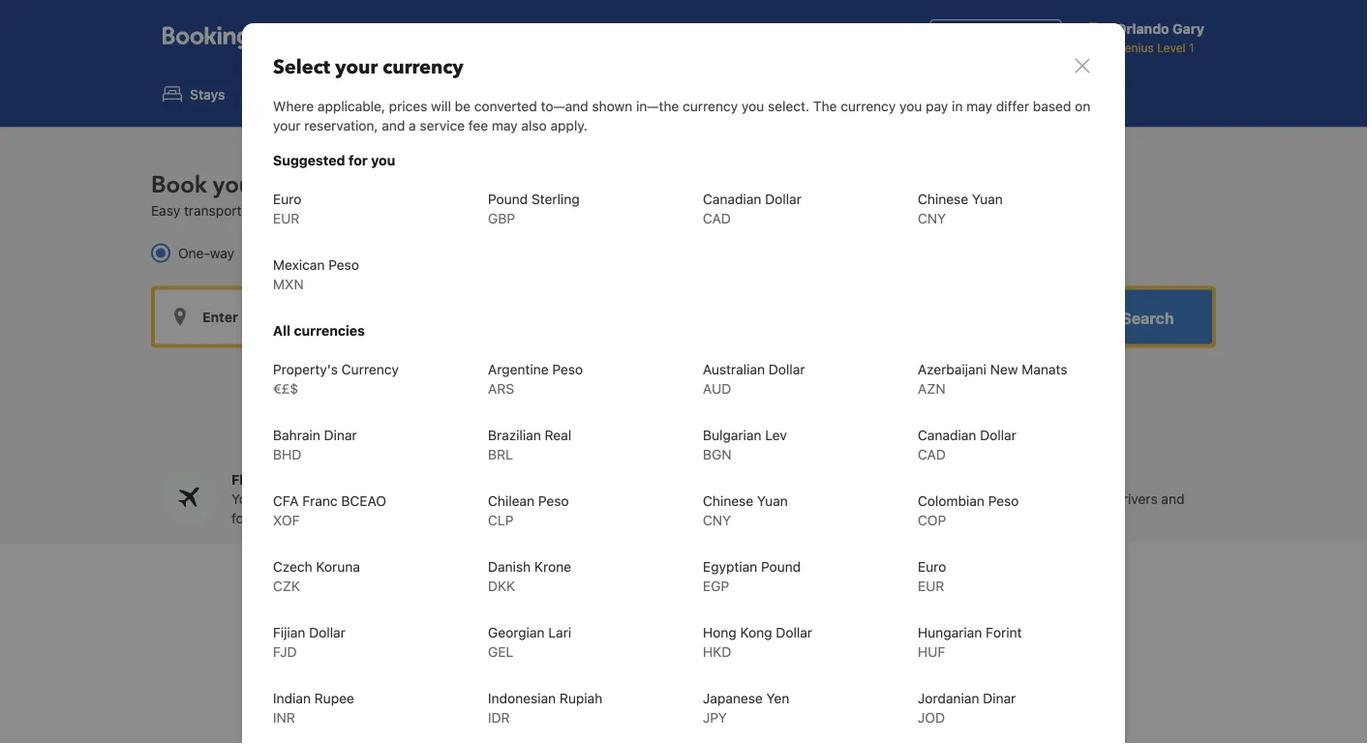 Task type: locate. For each thing, give the bounding box(es) containing it.
your left driver
[[231, 492, 260, 508]]

your
[[231, 492, 260, 508], [590, 492, 618, 508]]

1 vertical spatial canadian dollar cad
[[918, 428, 1017, 463]]

book your airport taxi easy transportation between the airport and your accommodations
[[151, 169, 568, 218]]

booking.com online hotel reservations image
[[163, 26, 302, 49]]

your right track
[[362, 492, 390, 508]]

0 vertical spatial no
[[803, 492, 818, 508]]

1 horizontal spatial euro eur
[[918, 559, 947, 595]]

fijian
[[273, 625, 305, 641]]

1 horizontal spatial will
[[431, 98, 451, 114]]

dinar for jordanian dinar jod
[[983, 691, 1016, 707]]

dollar right "kong" at the right
[[776, 625, 813, 641]]

1 vertical spatial transportation
[[556, 605, 759, 647]]

canadian
[[703, 191, 762, 207], [918, 428, 977, 444]]

peso inside chilean peso clp
[[538, 493, 569, 509]]

1 horizontal spatial airport
[[358, 202, 399, 218]]

pound sterling gbp
[[488, 191, 580, 227]]

0 horizontal spatial cny
[[703, 513, 731, 529]]

0 horizontal spatial will
[[303, 492, 323, 508]]

and left a
[[382, 118, 405, 134]]

price
[[622, 492, 653, 508]]

currency up flight + hotel
[[383, 54, 464, 81]]

way
[[210, 245, 234, 261]]

based
[[1033, 98, 1072, 114]]

0 vertical spatial may
[[967, 98, 993, 114]]

1 horizontal spatial pound
[[761, 559, 801, 575]]

eur up hungarian
[[918, 579, 945, 595]]

peso
[[329, 257, 359, 273], [552, 362, 583, 378], [538, 493, 569, 509], [989, 493, 1019, 509]]

yuan down the differ
[[972, 191, 1003, 207]]

peso inside argentine peso ars
[[552, 362, 583, 378]]

flight inside flight tracking your driver will track your flight and wait for you if it's delayed
[[231, 472, 270, 488]]

peso right argentine
[[552, 362, 583, 378]]

1 vertical spatial yuan
[[757, 493, 788, 509]]

and inside flight tracking your driver will track your flight and wait for you if it's delayed
[[429, 492, 453, 508]]

your inside where applicable, prices will be converted to—and shown in—the currency you select. the currency you pay in may differ based on your reservation, and a service fee may also apply.
[[273, 118, 301, 134]]

peso right chilean
[[538, 493, 569, 509]]

yuan
[[972, 191, 1003, 207], [757, 493, 788, 509]]

0 vertical spatial pound
[[488, 191, 528, 207]]

pound up gbp
[[488, 191, 528, 207]]

argentine peso ars
[[488, 362, 583, 397]]

dinar
[[324, 428, 357, 444], [983, 691, 1016, 707]]

costs,
[[625, 511, 663, 527]]

1 horizontal spatial chinese
[[918, 191, 969, 207]]

you up the taxi
[[371, 153, 395, 169]]

flight left +
[[400, 86, 436, 102]]

airport down 'dkk'
[[447, 605, 548, 647]]

airport taxis link
[[782, 72, 919, 116]]

azerbaijani
[[918, 362, 987, 378]]

will down tracking
[[303, 492, 323, 508]]

and
[[382, 118, 405, 134], [403, 202, 426, 218], [429, 492, 453, 508], [1162, 492, 1185, 508]]

may down converted
[[492, 118, 518, 134]]

0 horizontal spatial flight
[[231, 472, 270, 488]]

one-
[[178, 245, 210, 261]]

your price is confirmed up front – no extra costs, no cash required
[[590, 492, 818, 527]]

0 vertical spatial transportation
[[184, 202, 273, 218]]

japanese
[[703, 691, 763, 707]]

0 vertical spatial eur
[[273, 211, 300, 227]]

1 horizontal spatial for
[[349, 153, 368, 169]]

accommodations
[[461, 202, 568, 218]]

flights
[[291, 86, 334, 102]]

clp
[[488, 513, 514, 529]]

kong
[[740, 625, 773, 641]]

lev
[[765, 428, 787, 444]]

your
[[335, 54, 378, 81], [273, 118, 301, 134], [213, 169, 261, 201], [430, 202, 457, 218], [362, 492, 390, 508]]

0 horizontal spatial cad
[[703, 211, 731, 227]]

0 horizontal spatial for
[[231, 511, 249, 527]]

peso for colombian peso cop
[[989, 493, 1019, 509]]

flight for flight + hotel
[[400, 86, 436, 102]]

0 vertical spatial chinese yuan cny
[[918, 191, 1003, 227]]

currency right the
[[841, 98, 896, 114]]

gbp
[[488, 211, 515, 227]]

dollar right australian
[[769, 362, 805, 378]]

1 horizontal spatial eur
[[918, 579, 945, 595]]

1 vertical spatial flight
[[231, 472, 270, 488]]

your down where
[[273, 118, 301, 134]]

for left if
[[231, 511, 249, 527]]

1 horizontal spatial no
[[803, 492, 818, 508]]

may right the in
[[967, 98, 993, 114]]

0 vertical spatial cad
[[703, 211, 731, 227]]

0 horizontal spatial airport
[[267, 169, 339, 201]]

you left if
[[252, 511, 275, 527]]

1 vertical spatial for
[[231, 511, 249, 527]]

dinar inside 'bahrain dinar bhd'
[[324, 428, 357, 444]]

yen
[[767, 691, 790, 707]]

indian
[[273, 691, 311, 707]]

0 vertical spatial dinar
[[324, 428, 357, 444]]

0 horizontal spatial your
[[231, 492, 260, 508]]

and inside we work with professional drivers and have 24/7 customer care
[[1162, 492, 1185, 508]]

1 horizontal spatial canadian dollar cad
[[918, 428, 1017, 463]]

extra
[[590, 511, 621, 527]]

you
[[742, 98, 764, 114], [900, 98, 922, 114], [371, 153, 395, 169], [252, 511, 275, 527]]

1 vertical spatial eur
[[918, 579, 945, 595]]

1 horizontal spatial transportation
[[556, 605, 759, 647]]

euro eur down "cop"
[[918, 559, 947, 595]]

airport for airport transportation made easy
[[447, 605, 548, 647]]

japanese yen jpy
[[703, 691, 790, 726]]

for up the taxi
[[349, 153, 368, 169]]

1 vertical spatial will
[[303, 492, 323, 508]]

indian rupee inr
[[273, 691, 354, 726]]

airport left taxis
[[825, 86, 870, 102]]

0 horizontal spatial chinese yuan cny
[[703, 493, 788, 529]]

1 vertical spatial no
[[666, 511, 682, 527]]

and inside book your airport taxi easy transportation between the airport and your accommodations
[[403, 202, 426, 218]]

1 vertical spatial euro
[[918, 559, 947, 575]]

dinar inside jordanian dinar jod
[[983, 691, 1016, 707]]

1 vertical spatial pound
[[761, 559, 801, 575]]

airport up 'between' on the top of page
[[267, 169, 339, 201]]

transportation inside book your airport taxi easy transportation between the airport and your accommodations
[[184, 202, 273, 218]]

transportation down egp
[[556, 605, 759, 647]]

have
[[948, 511, 978, 527]]

indonesian rupiah idr
[[488, 691, 603, 726]]

1 vertical spatial airport
[[447, 605, 548, 647]]

0 horizontal spatial transportation
[[184, 202, 273, 218]]

made
[[767, 605, 849, 647]]

currency
[[342, 362, 399, 378]]

care
[[1076, 511, 1103, 527]]

pound right the egyptian
[[761, 559, 801, 575]]

0 horizontal spatial euro
[[273, 191, 302, 207]]

peso for chilean peso clp
[[538, 493, 569, 509]]

dollar down azerbaijani new manats azn
[[980, 428, 1017, 444]]

will up service
[[431, 98, 451, 114]]

dinar right 'bahrain'
[[324, 428, 357, 444]]

jordanian dinar jod
[[918, 691, 1016, 726]]

airport down the taxi
[[358, 202, 399, 218]]

your right book
[[213, 169, 261, 201]]

chinese down pay at the right top of the page
[[918, 191, 969, 207]]

peso right 'mexican'
[[329, 257, 359, 273]]

fee
[[469, 118, 488, 134]]

flight up driver
[[231, 472, 270, 488]]

pound inside the pound sterling gbp
[[488, 191, 528, 207]]

you left pay at the right top of the page
[[900, 98, 922, 114]]

1 horizontal spatial dinar
[[983, 691, 1016, 707]]

brazilian
[[488, 428, 541, 444]]

track
[[327, 492, 359, 508]]

0 horizontal spatial dinar
[[324, 428, 357, 444]]

dollar
[[765, 191, 802, 207], [769, 362, 805, 378], [980, 428, 1017, 444], [309, 625, 346, 641], [776, 625, 813, 641]]

property's
[[273, 362, 338, 378]]

euro eur up return at the left of the page
[[273, 191, 302, 227]]

0 vertical spatial yuan
[[972, 191, 1003, 207]]

0 vertical spatial chinese
[[918, 191, 969, 207]]

1 vertical spatial canadian
[[918, 428, 977, 444]]

front
[[758, 492, 788, 508]]

currency right in—the in the top of the page
[[683, 98, 738, 114]]

1 vertical spatial cny
[[703, 513, 731, 529]]

1 horizontal spatial cny
[[918, 211, 946, 227]]

no down is
[[666, 511, 682, 527]]

jod
[[918, 710, 945, 726]]

0 horizontal spatial no
[[666, 511, 682, 527]]

chinese up "required"
[[703, 493, 754, 509]]

return
[[277, 245, 319, 261]]

your up "extra"
[[590, 492, 618, 508]]

mxn
[[273, 277, 304, 293]]

and left wait
[[429, 492, 453, 508]]

pound inside egyptian pound egp
[[761, 559, 801, 575]]

1 vertical spatial dinar
[[983, 691, 1016, 707]]

flight for flight tracking your driver will track your flight and wait for you if it's delayed
[[231, 472, 270, 488]]

1 horizontal spatial airport
[[825, 86, 870, 102]]

1 horizontal spatial may
[[967, 98, 993, 114]]

for inside select your currency dialog
[[349, 153, 368, 169]]

huf
[[918, 645, 946, 661]]

0 horizontal spatial yuan
[[757, 493, 788, 509]]

euro down suggested
[[273, 191, 302, 207]]

drivers
[[1115, 492, 1158, 508]]

euro
[[273, 191, 302, 207], [918, 559, 947, 575]]

0 vertical spatial for
[[349, 153, 368, 169]]

0 vertical spatial canadian
[[703, 191, 762, 207]]

cfa franc bceao xof
[[273, 493, 386, 529]]

bhd
[[273, 447, 302, 463]]

czech
[[273, 559, 313, 575]]

dinar for bahrain dinar bhd
[[324, 428, 357, 444]]

dollar right fijian
[[309, 625, 346, 641]]

in—the
[[636, 98, 679, 114]]

transportation up way
[[184, 202, 273, 218]]

0 horizontal spatial euro eur
[[273, 191, 302, 227]]

peso up the 24/7
[[989, 493, 1019, 509]]

peso inside colombian peso cop
[[989, 493, 1019, 509]]

and right drivers
[[1162, 492, 1185, 508]]

peso inside mexican peso mxn
[[329, 257, 359, 273]]

0 vertical spatial airport
[[825, 86, 870, 102]]

for
[[349, 153, 368, 169], [231, 511, 249, 527]]

2 your from the left
[[590, 492, 618, 508]]

booking airport taxi image
[[755, 707, 1162, 744]]

1 vertical spatial euro eur
[[918, 559, 947, 595]]

0 vertical spatial will
[[431, 98, 451, 114]]

jpy
[[703, 710, 727, 726]]

1 horizontal spatial your
[[590, 492, 618, 508]]

1 your from the left
[[231, 492, 260, 508]]

and right the
[[403, 202, 426, 218]]

with
[[1006, 492, 1032, 508]]

hong
[[703, 625, 737, 641]]

yuan left –
[[757, 493, 788, 509]]

0 horizontal spatial canadian
[[703, 191, 762, 207]]

prices
[[389, 98, 427, 114]]

eur up return at the left of the page
[[273, 211, 300, 227]]

taxis
[[873, 86, 904, 102]]

0 vertical spatial canadian dollar cad
[[703, 191, 802, 227]]

1 horizontal spatial euro
[[918, 559, 947, 575]]

0 horizontal spatial airport
[[447, 605, 548, 647]]

2 horizontal spatial currency
[[841, 98, 896, 114]]

cfa
[[273, 493, 299, 509]]

peso for argentine peso ars
[[552, 362, 583, 378]]

euro down "cop"
[[918, 559, 947, 575]]

1 horizontal spatial chinese yuan cny
[[918, 191, 1003, 227]]

xof
[[273, 513, 300, 529]]

no right –
[[803, 492, 818, 508]]

bceao
[[341, 493, 386, 509]]

to—and
[[541, 98, 589, 114]]

1 vertical spatial cad
[[918, 447, 946, 463]]

all currencies
[[273, 323, 365, 339]]

pound
[[488, 191, 528, 207], [761, 559, 801, 575]]

we work with professional drivers and have 24/7 customer care
[[948, 492, 1185, 527]]

0 horizontal spatial currency
[[383, 54, 464, 81]]

brl
[[488, 447, 513, 463]]

sterling
[[532, 191, 580, 207]]

reservation,
[[304, 118, 378, 134]]

rentals
[[578, 86, 622, 102]]

0 vertical spatial airport
[[267, 169, 339, 201]]

transportation
[[184, 202, 273, 218], [556, 605, 759, 647]]

1 horizontal spatial flight
[[400, 86, 436, 102]]

czk
[[273, 579, 300, 595]]

1 vertical spatial chinese
[[703, 493, 754, 509]]

inr
[[273, 710, 295, 726]]

colombian
[[918, 493, 985, 509]]

+
[[440, 86, 448, 102]]

select your currency
[[273, 54, 464, 81]]

0 vertical spatial flight
[[400, 86, 436, 102]]

0 horizontal spatial canadian dollar cad
[[703, 191, 802, 227]]

0 horizontal spatial may
[[492, 118, 518, 134]]

is
[[657, 492, 667, 508]]

chinese
[[918, 191, 969, 207], [703, 493, 754, 509]]

danish krone dkk
[[488, 559, 571, 595]]

0 horizontal spatial pound
[[488, 191, 528, 207]]

attractions link
[[645, 72, 774, 116]]

dinar up booking airport taxi image
[[983, 691, 1016, 707]]

0 horizontal spatial chinese
[[703, 493, 754, 509]]



Task type: vqa. For each thing, say whether or not it's contained in the screenshot.
IN—THE
yes



Task type: describe. For each thing, give the bounding box(es) containing it.
service
[[420, 118, 465, 134]]

it's
[[290, 511, 309, 527]]

in
[[952, 98, 963, 114]]

1 vertical spatial airport
[[358, 202, 399, 218]]

0 vertical spatial euro eur
[[273, 191, 302, 227]]

dollar inside hong kong dollar hkd
[[776, 625, 813, 641]]

danish
[[488, 559, 531, 575]]

rupee
[[315, 691, 354, 707]]

aud
[[703, 381, 732, 397]]

one-way
[[178, 245, 234, 261]]

azn
[[918, 381, 946, 397]]

chilean peso clp
[[488, 493, 569, 529]]

airport taxis
[[825, 86, 904, 102]]

suggested for you
[[273, 153, 395, 169]]

where
[[273, 98, 314, 114]]

if
[[279, 511, 287, 527]]

your inside flight tracking your driver will track your flight and wait for you if it's delayed
[[231, 492, 260, 508]]

confirmed
[[671, 492, 734, 508]]

will inside flight tracking your driver will track your flight and wait for you if it's delayed
[[303, 492, 323, 508]]

dollar inside fijian dollar fjd
[[309, 625, 346, 641]]

€£$
[[273, 381, 298, 397]]

wait
[[456, 492, 482, 508]]

franc
[[302, 493, 338, 509]]

fijian dollar fjd
[[273, 625, 346, 661]]

genius
[[1116, 41, 1154, 54]]

koruna
[[316, 559, 360, 575]]

taxi
[[345, 169, 384, 201]]

professional
[[1035, 492, 1112, 508]]

select.
[[768, 98, 810, 114]]

24/7
[[981, 511, 1009, 527]]

customer
[[1013, 511, 1072, 527]]

your left gbp
[[430, 202, 457, 218]]

hungarian forint huf
[[918, 625, 1022, 661]]

stays
[[190, 86, 225, 102]]

you inside flight tracking your driver will track your flight and wait for you if it's delayed
[[252, 511, 275, 527]]

flight tracking your driver will track your flight and wait for you if it's delayed
[[231, 472, 482, 527]]

be
[[455, 98, 471, 114]]

0 horizontal spatial eur
[[273, 211, 300, 227]]

real
[[545, 428, 572, 444]]

gary
[[1173, 21, 1205, 37]]

fjd
[[273, 645, 297, 661]]

ars
[[488, 381, 514, 397]]

will inside where applicable, prices will be converted to—and shown in—the currency you select. the currency you pay in may differ based on your reservation, and a service fee may also apply.
[[431, 98, 451, 114]]

between
[[276, 202, 330, 218]]

the
[[334, 202, 354, 218]]

your inside flight tracking your driver will track your flight and wait for you if it's delayed
[[362, 492, 390, 508]]

select your currency dialog
[[242, 23, 1125, 744]]

also
[[522, 118, 547, 134]]

mexican
[[273, 257, 325, 273]]

and inside where applicable, prices will be converted to—and shown in—the currency you select. the currency you pay in may differ based on your reservation, and a service fee may also apply.
[[382, 118, 405, 134]]

1 horizontal spatial cad
[[918, 447, 946, 463]]

flight + hotel
[[400, 86, 486, 102]]

georgian
[[488, 625, 545, 641]]

colombian peso cop
[[918, 493, 1019, 529]]

pay
[[926, 98, 949, 114]]

we
[[948, 492, 968, 508]]

idr
[[488, 710, 510, 726]]

driver
[[263, 492, 299, 508]]

1 vertical spatial chinese yuan cny
[[703, 493, 788, 529]]

attractions
[[688, 86, 759, 102]]

easy
[[856, 605, 921, 647]]

property's currency €£$
[[273, 362, 399, 397]]

differ
[[996, 98, 1030, 114]]

egyptian
[[703, 559, 758, 575]]

flight
[[394, 492, 426, 508]]

all
[[273, 323, 291, 339]]

0 vertical spatial euro
[[273, 191, 302, 207]]

dollar inside australian dollar aud
[[769, 362, 805, 378]]

1 vertical spatial may
[[492, 118, 518, 134]]

brazilian real brl
[[488, 428, 572, 463]]

close the list of currencies image
[[1071, 54, 1094, 77]]

car rentals
[[552, 86, 622, 102]]

1 horizontal spatial currency
[[683, 98, 738, 114]]

your up applicable,
[[335, 54, 378, 81]]

your inside your price is confirmed up front – no extra costs, no cash required
[[590, 492, 618, 508]]

required
[[719, 511, 771, 527]]

rupiah
[[560, 691, 603, 707]]

1
[[1189, 41, 1195, 54]]

georgian lari gel
[[488, 625, 572, 661]]

egp
[[703, 579, 730, 595]]

1 horizontal spatial yuan
[[972, 191, 1003, 207]]

bahrain
[[273, 428, 320, 444]]

czech koruna czk
[[273, 559, 360, 595]]

–
[[791, 492, 799, 508]]

argentine
[[488, 362, 549, 378]]

0 vertical spatial cny
[[918, 211, 946, 227]]

select
[[273, 54, 330, 81]]

peso for mexican peso mxn
[[329, 257, 359, 273]]

apply.
[[551, 118, 588, 134]]

jordanian
[[918, 691, 980, 707]]

orlando gary genius level 1
[[1116, 21, 1205, 54]]

dkk
[[488, 579, 515, 595]]

converted
[[474, 98, 537, 114]]

you left select.
[[742, 98, 764, 114]]

for inside flight tracking your driver will track your flight and wait for you if it's delayed
[[231, 511, 249, 527]]

flight + hotel link
[[357, 72, 502, 116]]

dollar down select.
[[765, 191, 802, 207]]

manats
[[1022, 362, 1068, 378]]

level
[[1158, 41, 1186, 54]]

1 horizontal spatial canadian
[[918, 428, 977, 444]]

Enter pick-up location text field
[[155, 290, 416, 344]]

airport for airport taxis
[[825, 86, 870, 102]]

gel
[[488, 645, 514, 661]]

currencies
[[294, 323, 365, 339]]



